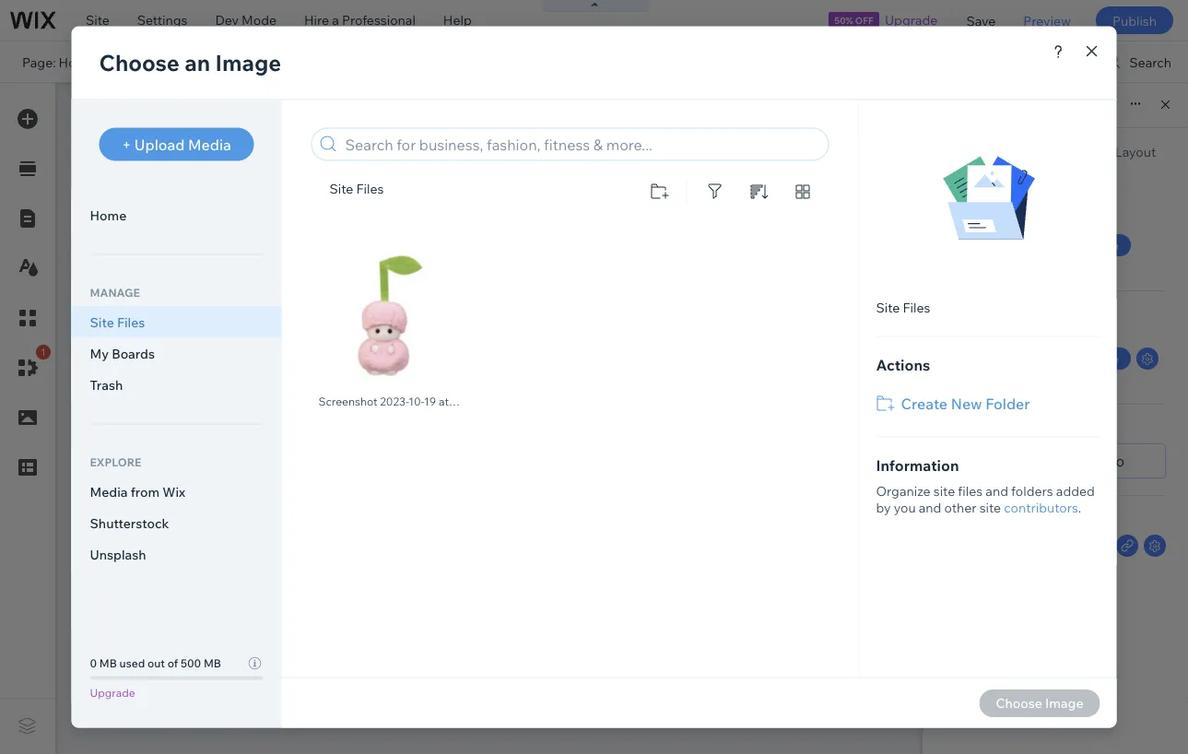 Task type: describe. For each thing, give the bounding box(es) containing it.
save button
[[953, 0, 1010, 41]]

home
[[59, 54, 95, 70]]

preview
[[1024, 12, 1071, 28]]

background
[[994, 189, 1067, 205]]

content
[[979, 143, 1028, 160]]

site
[[86, 12, 110, 28]]

50%
[[835, 14, 854, 26]]

section:
[[674, 123, 716, 137]]

publish button
[[1096, 6, 1174, 34]]

edit
[[990, 96, 1019, 114]]

hire a professional
[[304, 12, 416, 28]]

dev
[[215, 12, 239, 28]]

2 change button from the top
[[1067, 348, 1131, 370]]

change for first change button from the top
[[1079, 238, 1119, 252]]

design
[[1015, 452, 1063, 470]]

section: welcome
[[674, 123, 767, 137]]

search
[[1130, 54, 1172, 70]]

a
[[332, 12, 339, 28]]

welcome
[[719, 123, 767, 137]]

upgrade
[[885, 12, 938, 28]]



Task type: vqa. For each thing, say whether or not it's contained in the screenshot.
Display
no



Task type: locate. For each thing, give the bounding box(es) containing it.
professional
[[342, 12, 416, 28]]

50% off
[[835, 14, 874, 26]]

search button
[[1091, 41, 1189, 82]]

1 change button from the top
[[1067, 234, 1131, 256]]

0 vertical spatial change button
[[1067, 234, 1131, 256]]

off
[[856, 14, 874, 26]]

settings
[[137, 12, 188, 28]]

change for second change button
[[1079, 352, 1119, 366]]

dev mode
[[215, 12, 277, 28]]

change
[[1079, 238, 1119, 252], [1079, 352, 1119, 366]]

quick edit
[[945, 96, 1019, 114]]

save
[[967, 12, 996, 28]]

1 change from the top
[[1079, 238, 1119, 252]]

2 change from the top
[[1079, 352, 1119, 366]]

None text field
[[945, 529, 1111, 562]]

0 vertical spatial change
[[1079, 238, 1119, 252]]

mode
[[242, 12, 277, 28]]

quick
[[945, 96, 987, 114]]

button
[[945, 507, 986, 523]]

1 vertical spatial change button
[[1067, 348, 1131, 370]]

change button
[[1067, 234, 1131, 256], [1067, 348, 1131, 370]]

1 vertical spatial change
[[1079, 352, 1119, 366]]

layout
[[1115, 143, 1157, 160]]

graphic
[[957, 452, 1012, 470]]

tools button
[[1003, 41, 1090, 82]]

preview button
[[1010, 0, 1085, 41]]

tools
[[1042, 54, 1074, 70]]

publish
[[1113, 12, 1157, 28]]

section background
[[945, 189, 1067, 205]]

graphic design portfolio
[[957, 452, 1125, 470]]

help
[[443, 12, 472, 28]]

section
[[945, 189, 991, 205]]

portfolio
[[1067, 452, 1125, 470]]

hire
[[304, 12, 329, 28]]



